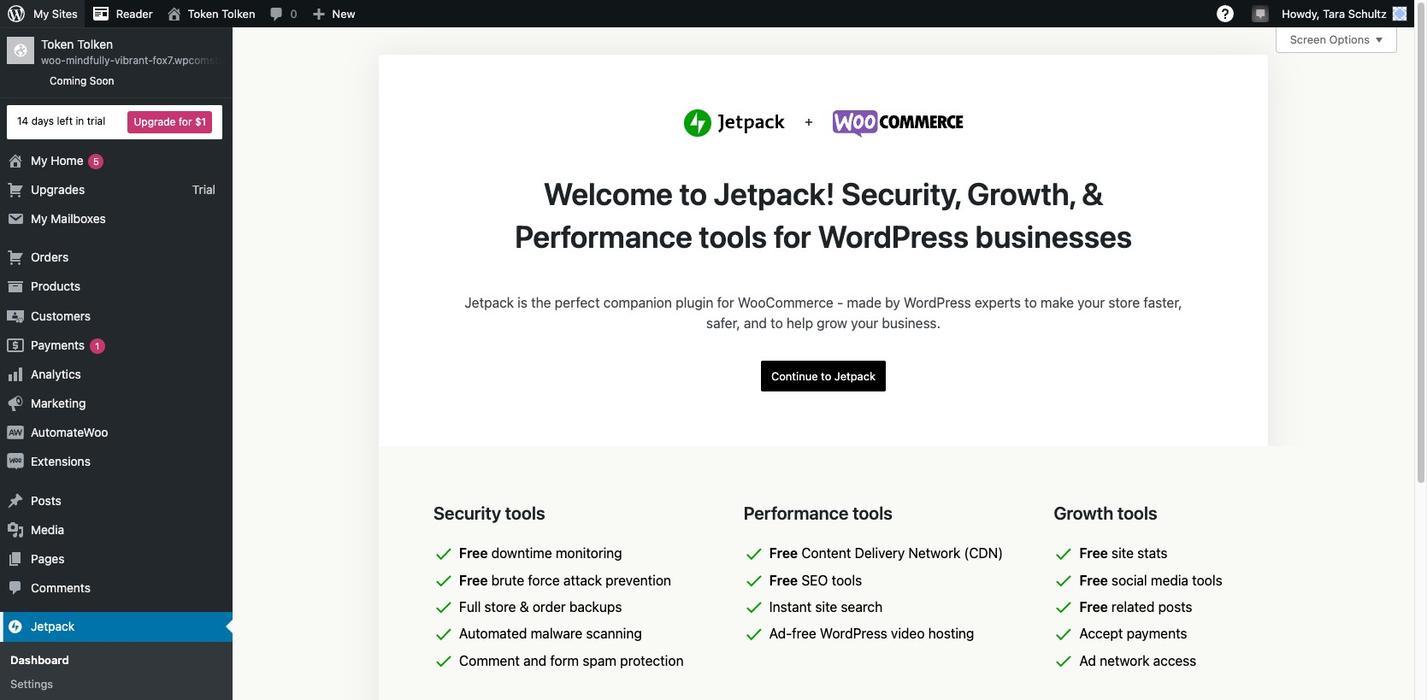 Task type: vqa. For each thing, say whether or not it's contained in the screenshot.
page within Add A Page Pick A Pre-Defined Layout Or Start With A Blank Page.
no



Task type: locate. For each thing, give the bounding box(es) containing it.
token for token tolken
[[188, 7, 219, 21]]

0 vertical spatial &
[[1082, 175, 1103, 212]]

my
[[33, 7, 49, 21], [31, 153, 47, 167], [31, 211, 47, 226]]

force
[[528, 573, 560, 588]]

automatewoo link
[[0, 418, 233, 448]]

0
[[290, 7, 297, 21]]

1 vertical spatial my
[[31, 153, 47, 167]]

performance
[[515, 218, 692, 255], [744, 503, 849, 524]]

tolken inside token tolken woo-mindfully-vibrant-fox7.wpcomstaging.com coming soon
[[77, 37, 113, 51]]

jetpack up dashboard
[[31, 619, 75, 634]]

my left sites
[[33, 7, 49, 21]]

to left jetpack!
[[679, 175, 707, 212]]

1
[[95, 340, 100, 351]]

free for content delivery network (cdn)
[[769, 546, 798, 561]]

new link
[[304, 0, 362, 27]]

free seo tools
[[769, 573, 862, 588]]

0 horizontal spatial tolken
[[77, 37, 113, 51]]

tools up "free site stats"
[[1117, 503, 1157, 524]]

security tools
[[434, 503, 545, 524]]

tools
[[699, 218, 767, 255], [505, 503, 545, 524], [853, 503, 893, 524], [1117, 503, 1157, 524], [832, 573, 862, 588], [1192, 573, 1222, 588]]

upgrade
[[134, 115, 176, 128]]

1 horizontal spatial your
[[1077, 295, 1105, 311]]

1 horizontal spatial and
[[744, 316, 767, 331]]

free up the instant
[[769, 573, 798, 588]]

free left social
[[1079, 573, 1108, 588]]

0 link
[[262, 0, 304, 27]]

hosting
[[928, 626, 974, 642]]

free
[[459, 546, 488, 561], [769, 546, 798, 561], [1079, 546, 1108, 561], [459, 573, 488, 588], [769, 573, 798, 588], [1079, 573, 1108, 588], [1079, 599, 1108, 615]]

marketing
[[31, 396, 86, 411]]

free down growth
[[1079, 546, 1108, 561]]

screen options
[[1290, 33, 1370, 47]]

0 vertical spatial and
[[744, 316, 767, 331]]

tools up search
[[832, 573, 862, 588]]

comment
[[459, 653, 520, 669]]

0 horizontal spatial site
[[815, 599, 837, 615]]

for left $1
[[178, 115, 192, 128]]

my mailboxes link
[[0, 204, 233, 234]]

orders
[[31, 250, 69, 264]]

1 horizontal spatial jetpack
[[465, 295, 514, 311]]

free for brute force attack prevention
[[459, 573, 488, 588]]

for inside button
[[178, 115, 192, 128]]

make
[[1041, 295, 1074, 311]]

your
[[1077, 295, 1105, 311], [851, 316, 878, 331]]

safer,
[[706, 316, 740, 331]]

howdy,
[[1282, 7, 1320, 21]]

jetpack down grow
[[834, 370, 876, 383]]

1 horizontal spatial site
[[1112, 546, 1134, 561]]

soon
[[90, 74, 114, 87]]

token inside toolbar navigation
[[188, 7, 219, 21]]

1 vertical spatial for
[[774, 218, 811, 255]]

growth
[[1054, 503, 1113, 524]]

wordpress inside jetpack is the perfect companion plugin for woocommerce - made by wordpress experts to make your store faster, safer, and to help grow your business.
[[904, 295, 971, 311]]

2 horizontal spatial jetpack
[[834, 370, 876, 383]]

tolken left 0 link at the left top of page
[[222, 7, 255, 21]]

backups
[[569, 599, 622, 615]]

tools inside welcome to jetpack! security, growth, & performance tools for wordpress businesses
[[699, 218, 767, 255]]

and right safer,
[[744, 316, 767, 331]]

wordpress down security,
[[818, 218, 969, 255]]

0 vertical spatial wordpress
[[818, 218, 969, 255]]

free for related posts
[[1079, 599, 1108, 615]]

token up fox7.wpcomstaging.com
[[188, 7, 219, 21]]

perfect
[[555, 295, 600, 311]]

free up full
[[459, 573, 488, 588]]

0 horizontal spatial performance
[[515, 218, 692, 255]]

0 vertical spatial token
[[188, 7, 219, 21]]

1 horizontal spatial for
[[717, 295, 734, 311]]

0 vertical spatial my
[[33, 7, 49, 21]]

howdy, tara schultz
[[1282, 7, 1387, 21]]

1 vertical spatial your
[[851, 316, 878, 331]]

0 horizontal spatial for
[[178, 115, 192, 128]]

0 vertical spatial store
[[1108, 295, 1140, 311]]

store left faster,
[[1108, 295, 1140, 311]]

jetpack
[[465, 295, 514, 311], [834, 370, 876, 383], [31, 619, 75, 634]]

1 horizontal spatial tolken
[[222, 7, 255, 21]]

woocommerce
[[738, 295, 834, 311]]

and left form
[[523, 653, 546, 669]]

free for social media tools
[[1079, 573, 1108, 588]]

order
[[533, 599, 566, 615]]

performance inside welcome to jetpack! security, growth, & performance tools for wordpress businesses
[[515, 218, 692, 255]]

tools down jetpack!
[[699, 218, 767, 255]]

& left order
[[520, 599, 529, 615]]

-
[[837, 295, 843, 311]]

performance down welcome
[[515, 218, 692, 255]]

is
[[518, 295, 528, 311]]

store inside jetpack is the perfect companion plugin for woocommerce - made by wordpress experts to make your store faster, safer, and to help grow your business.
[[1108, 295, 1140, 311]]

token up woo- at the left
[[41, 37, 74, 51]]

&
[[1082, 175, 1103, 212], [520, 599, 529, 615]]

my for my sites
[[33, 7, 49, 21]]

by
[[885, 295, 900, 311]]

content
[[801, 546, 851, 561]]

your right make
[[1077, 295, 1105, 311]]

0 vertical spatial jetpack
[[465, 295, 514, 311]]

site down free seo tools
[[815, 599, 837, 615]]

trial
[[192, 182, 215, 196]]

my sites
[[33, 7, 78, 21]]

1 horizontal spatial store
[[1108, 295, 1140, 311]]

full
[[459, 599, 481, 615]]

extensions link
[[0, 448, 233, 477]]

tools right media
[[1192, 573, 1222, 588]]

experts
[[975, 295, 1021, 311]]

home
[[51, 153, 83, 167]]

tolken
[[222, 7, 255, 21], [77, 37, 113, 51]]

options
[[1329, 33, 1370, 47]]

ad
[[1079, 653, 1096, 669]]

free for site stats
[[1079, 546, 1108, 561]]

token
[[188, 7, 219, 21], [41, 37, 74, 51]]

my inside toolbar navigation
[[33, 7, 49, 21]]

2 vertical spatial for
[[717, 295, 734, 311]]

2 vertical spatial my
[[31, 211, 47, 226]]

security,
[[842, 175, 961, 212]]

media
[[1151, 573, 1189, 588]]

welcome to jetpack! security, growth, & performance tools for wordpress businesses main content
[[233, 27, 1414, 700]]

main menu navigation
[[0, 27, 269, 700]]

token inside token tolken woo-mindfully-vibrant-fox7.wpcomstaging.com coming soon
[[41, 37, 74, 51]]

free up accept
[[1079, 599, 1108, 615]]

settings link
[[0, 672, 233, 696]]

store
[[1108, 295, 1140, 311], [484, 599, 516, 615]]

0 horizontal spatial &
[[520, 599, 529, 615]]

network
[[908, 546, 961, 561]]

5
[[93, 155, 99, 166]]

my down upgrades
[[31, 211, 47, 226]]

my home 5
[[31, 153, 99, 167]]

my left home
[[31, 153, 47, 167]]

free for seo tools
[[769, 573, 798, 588]]

jetpack is the perfect companion plugin for woocommerce - made by wordpress experts to make your store faster, safer, and to help grow your business.
[[465, 295, 1182, 331]]

1 vertical spatial wordpress
[[904, 295, 971, 311]]

wordpress down search
[[820, 626, 887, 642]]

to right 'continue'
[[821, 370, 831, 383]]

analytics
[[31, 367, 81, 381]]

jetpack and woocommerce image
[[684, 109, 963, 138]]

sites
[[52, 7, 78, 21]]

ad-
[[769, 626, 792, 642]]

and inside jetpack is the perfect companion plugin for woocommerce - made by wordpress experts to make your store faster, safer, and to help grow your business.
[[744, 316, 767, 331]]

your down made
[[851, 316, 878, 331]]

to inside continue to jetpack link
[[821, 370, 831, 383]]

token tolken
[[188, 7, 255, 21]]

jetpack inside jetpack is the perfect companion plugin for woocommerce - made by wordpress experts to make your store faster, safer, and to help grow your business.
[[465, 295, 514, 311]]

tolken up mindfully-
[[77, 37, 113, 51]]

tools up 'downtime'
[[505, 503, 545, 524]]

free up free seo tools
[[769, 546, 798, 561]]

reader link
[[85, 0, 160, 27]]

store up automated
[[484, 599, 516, 615]]

tools up "delivery"
[[853, 503, 893, 524]]

& up businesses
[[1082, 175, 1103, 212]]

jetpack for jetpack is the perfect companion plugin for woocommerce - made by wordpress experts to make your store faster, safer, and to help grow your business.
[[465, 295, 514, 311]]

help
[[787, 316, 813, 331]]

media link
[[0, 515, 233, 545]]

accept payments
[[1079, 626, 1187, 642]]

1 horizontal spatial token
[[188, 7, 219, 21]]

1 vertical spatial token
[[41, 37, 74, 51]]

downtime
[[491, 546, 552, 561]]

to
[[679, 175, 707, 212], [1025, 295, 1037, 311], [771, 316, 783, 331], [821, 370, 831, 383]]

0 horizontal spatial jetpack
[[31, 619, 75, 634]]

performance up "content"
[[744, 503, 849, 524]]

0 vertical spatial tolken
[[222, 7, 255, 21]]

tolken inside token tolken link
[[222, 7, 255, 21]]

0 vertical spatial site
[[1112, 546, 1134, 561]]

comment and form spam protection
[[459, 653, 684, 669]]

payments
[[1127, 626, 1187, 642]]

coming
[[50, 74, 87, 87]]

continue
[[771, 370, 818, 383]]

and
[[744, 316, 767, 331], [523, 653, 546, 669]]

the
[[531, 295, 551, 311]]

(cdn)
[[964, 546, 1003, 561]]

for down jetpack!
[[774, 218, 811, 255]]

1 vertical spatial &
[[520, 599, 529, 615]]

& inside welcome to jetpack! security, growth, & performance tools for wordpress businesses
[[1082, 175, 1103, 212]]

1 horizontal spatial &
[[1082, 175, 1103, 212]]

1 vertical spatial site
[[815, 599, 837, 615]]

video
[[891, 626, 925, 642]]

ad network access
[[1079, 653, 1196, 669]]

2 vertical spatial jetpack
[[31, 619, 75, 634]]

1 vertical spatial store
[[484, 599, 516, 615]]

0 vertical spatial your
[[1077, 295, 1105, 311]]

0 vertical spatial performance
[[515, 218, 692, 255]]

jetpack left is
[[465, 295, 514, 311]]

1 vertical spatial tolken
[[77, 37, 113, 51]]

2 horizontal spatial for
[[774, 218, 811, 255]]

0 vertical spatial for
[[178, 115, 192, 128]]

wordpress up business. on the top right of page
[[904, 295, 971, 311]]

free down the security
[[459, 546, 488, 561]]

0 horizontal spatial store
[[484, 599, 516, 615]]

toolbar navigation
[[0, 0, 1414, 31]]

jetpack inside main menu navigation
[[31, 619, 75, 634]]

1 horizontal spatial performance
[[744, 503, 849, 524]]

0 horizontal spatial token
[[41, 37, 74, 51]]

businesses
[[975, 218, 1132, 255]]

for up safer,
[[717, 295, 734, 311]]

site up social
[[1112, 546, 1134, 561]]

0 horizontal spatial and
[[523, 653, 546, 669]]



Task type: describe. For each thing, give the bounding box(es) containing it.
plugin
[[676, 295, 713, 311]]

instant
[[769, 599, 812, 615]]

my mailboxes
[[31, 211, 106, 226]]

1 vertical spatial jetpack
[[834, 370, 876, 383]]

brute
[[491, 573, 524, 588]]

token for token tolken woo-mindfully-vibrant-fox7.wpcomstaging.com coming soon
[[41, 37, 74, 51]]

jetpack link
[[0, 613, 233, 642]]

growth tools
[[1054, 503, 1157, 524]]

free downtime monitoring
[[459, 546, 622, 561]]

upgrade for $1
[[134, 115, 206, 128]]

wordpress inside welcome to jetpack! security, growth, & performance tools for wordpress businesses
[[818, 218, 969, 255]]

dashboard link
[[0, 648, 233, 672]]

attack
[[563, 573, 602, 588]]

notification image
[[1254, 6, 1267, 20]]

posts link
[[0, 486, 233, 515]]

to down woocommerce
[[771, 316, 783, 331]]

settings
[[10, 677, 53, 691]]

continue to jetpack link
[[761, 361, 886, 392]]

free
[[792, 626, 816, 642]]

14 days left in trial
[[17, 115, 105, 128]]

1 vertical spatial and
[[523, 653, 546, 669]]

vibrant-
[[115, 54, 153, 67]]

screen options button
[[1275, 27, 1397, 53]]

customers
[[31, 308, 91, 323]]

customers link
[[0, 301, 233, 331]]

free for downtime monitoring
[[459, 546, 488, 561]]

performance tools
[[744, 503, 893, 524]]

products link
[[0, 272, 233, 301]]

tolken for token tolken
[[222, 7, 255, 21]]

tolken for token tolken woo-mindfully-vibrant-fox7.wpcomstaging.com coming soon
[[77, 37, 113, 51]]

jetpack for jetpack
[[31, 619, 75, 634]]

site for search
[[815, 599, 837, 615]]

protection
[[620, 653, 684, 669]]

days
[[31, 115, 54, 128]]

orders link
[[0, 243, 233, 272]]

comments
[[31, 581, 91, 595]]

1 vertical spatial performance
[[744, 503, 849, 524]]

token tolken woo-mindfully-vibrant-fox7.wpcomstaging.com coming soon
[[41, 37, 269, 87]]

automated
[[459, 626, 527, 642]]

schultz
[[1348, 7, 1387, 21]]

free content delivery network (cdn)
[[769, 546, 1003, 561]]

instant site search
[[769, 599, 883, 615]]

payments
[[31, 338, 85, 352]]

grow
[[817, 316, 847, 331]]

accept
[[1079, 626, 1123, 642]]

trial
[[87, 115, 105, 128]]

my for my mailboxes
[[31, 211, 47, 226]]

analytics link
[[0, 360, 233, 389]]

in
[[76, 115, 84, 128]]

posts
[[31, 493, 61, 508]]

jetpack!
[[714, 175, 835, 212]]

2 vertical spatial wordpress
[[820, 626, 887, 642]]

form
[[550, 653, 579, 669]]

faster,
[[1144, 295, 1182, 311]]

tara
[[1323, 7, 1345, 21]]

pages link
[[0, 545, 233, 574]]

search
[[841, 599, 883, 615]]

free brute force attack prevention
[[459, 573, 671, 588]]

welcome to jetpack! security, growth, & performance tools for wordpress businesses
[[515, 175, 1132, 255]]

extensions
[[31, 454, 91, 469]]

to inside welcome to jetpack! security, growth, & performance tools for wordpress businesses
[[679, 175, 707, 212]]

welcome
[[544, 175, 673, 212]]

continue to jetpack
[[771, 370, 876, 383]]

left
[[57, 115, 73, 128]]

to left make
[[1025, 295, 1037, 311]]

free social media tools
[[1079, 573, 1222, 588]]

free related posts
[[1079, 599, 1192, 615]]

14
[[17, 115, 28, 128]]

stats
[[1137, 546, 1168, 561]]

mindfully-
[[66, 54, 115, 67]]

for inside welcome to jetpack! security, growth, & performance tools for wordpress businesses
[[774, 218, 811, 255]]

products
[[31, 279, 80, 294]]

comments link
[[0, 574, 233, 603]]

monitoring
[[556, 546, 622, 561]]

upgrade for $1 button
[[128, 111, 212, 133]]

scanning
[[586, 626, 642, 642]]

posts
[[1158, 599, 1192, 615]]

my for my home 5
[[31, 153, 47, 167]]

reader
[[116, 7, 153, 21]]

access
[[1153, 653, 1196, 669]]

companion
[[603, 295, 672, 311]]

woo-
[[41, 54, 66, 67]]

full store & order backups
[[459, 599, 622, 615]]

seo
[[801, 573, 828, 588]]

site for stats
[[1112, 546, 1134, 561]]

0 horizontal spatial your
[[851, 316, 878, 331]]

growth,
[[967, 175, 1075, 212]]

automated malware scanning
[[459, 626, 642, 642]]

pages
[[31, 552, 65, 566]]

marketing link
[[0, 389, 233, 418]]

prevention
[[605, 573, 671, 588]]

made
[[847, 295, 882, 311]]

my sites link
[[0, 0, 85, 27]]

for inside jetpack is the perfect companion plugin for woocommerce - made by wordpress experts to make your store faster, safer, and to help grow your business.
[[717, 295, 734, 311]]



